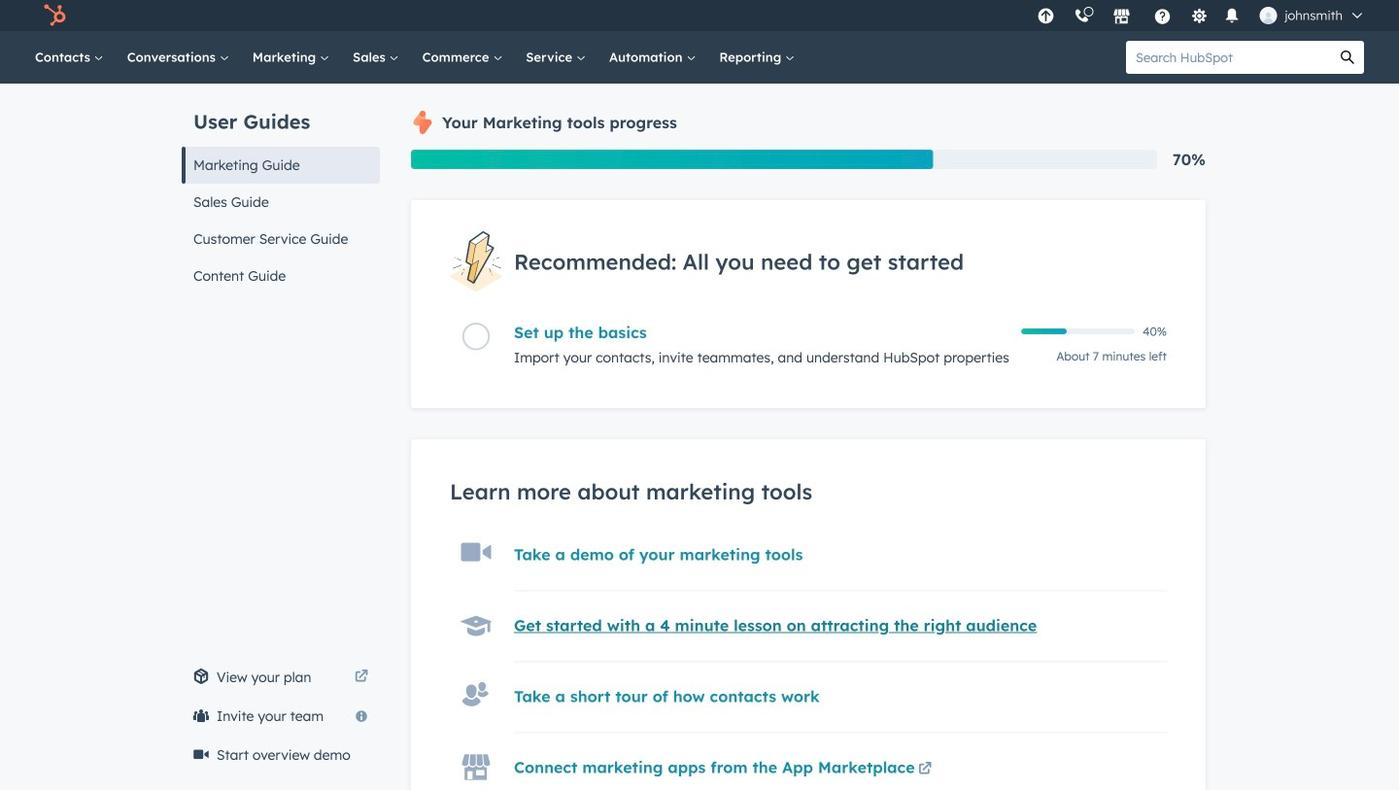 Task type: describe. For each thing, give the bounding box(es) containing it.
john smith image
[[1260, 7, 1278, 24]]

user guides element
[[182, 84, 380, 295]]

[object object] complete progress bar
[[1022, 329, 1067, 335]]



Task type: vqa. For each thing, say whether or not it's contained in the screenshot.
Saved from library
no



Task type: locate. For each thing, give the bounding box(es) containing it.
marketplaces image
[[1113, 9, 1131, 26]]

Search HubSpot search field
[[1127, 41, 1332, 74]]

0 vertical spatial link opens in a new window image
[[355, 671, 368, 684]]

1 horizontal spatial link opens in a new window image
[[919, 763, 932, 777]]

progress bar
[[411, 150, 934, 169]]

1 vertical spatial link opens in a new window image
[[919, 763, 932, 777]]

menu
[[1028, 0, 1376, 31]]

link opens in a new window image
[[355, 666, 368, 689], [919, 763, 932, 777]]

0 horizontal spatial link opens in a new window image
[[355, 671, 368, 684]]

0 vertical spatial link opens in a new window image
[[355, 666, 368, 689]]

1 horizontal spatial link opens in a new window image
[[919, 758, 932, 782]]

1 vertical spatial link opens in a new window image
[[919, 758, 932, 782]]

link opens in a new window image
[[355, 671, 368, 684], [919, 758, 932, 782]]

0 horizontal spatial link opens in a new window image
[[355, 666, 368, 689]]



